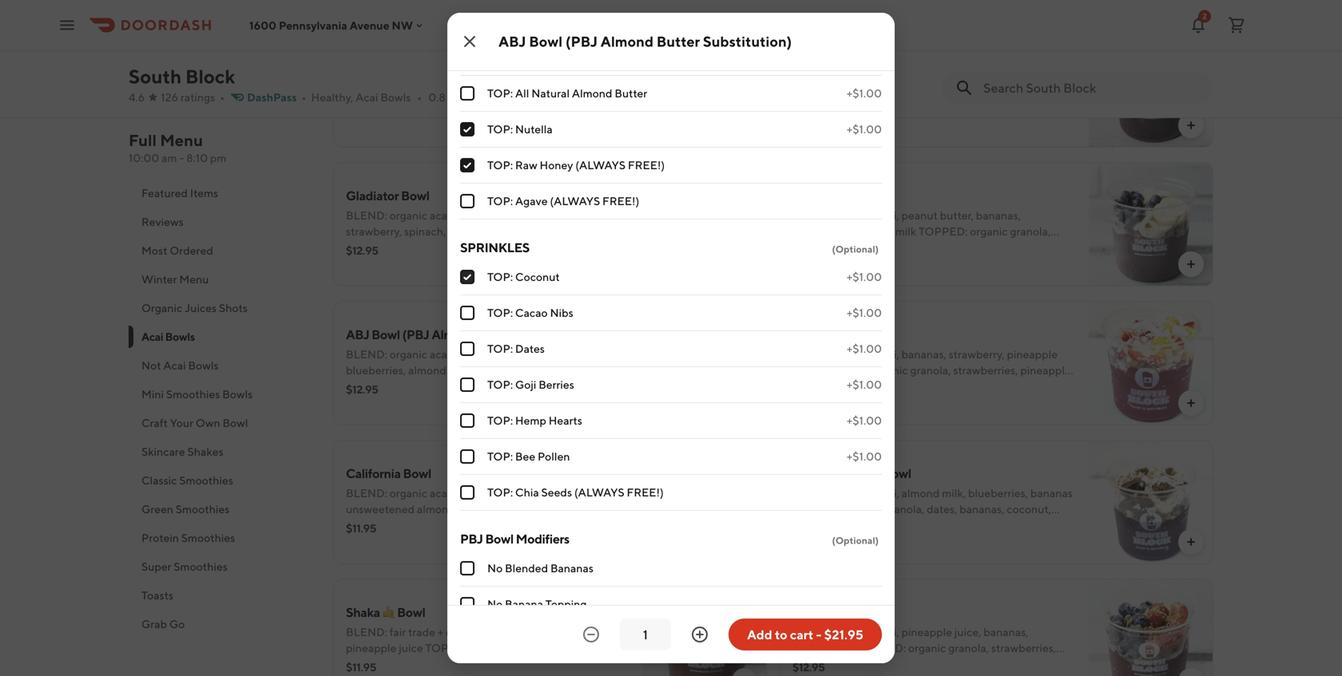 Task type: describe. For each thing, give the bounding box(es) containing it.
+$1.00 for top: bee pollen
[[847, 450, 882, 463]]

own
[[196, 417, 220, 430]]

chia
[[515, 486, 539, 499]]

top: goji berries
[[487, 378, 574, 391]]

shaka 🤙 bowl blend: fair trade + organic acai, bananas, strawberries, pineapple juice topped: organic granola, strawberries, blueberries and coconut calories: 520 our granola is certified organic, vegan and gluten-free
[[346, 605, 625, 677]]

2
[[1202, 12, 1207, 21]]

butter, inside "abj bowl (pbj almond butter substitution) blend: organic acai, all natural almond butter, bananas, blueberries, almond milk  topped: organic granola, blueberries, bananas our granola is certified organic, vegan and gluten-free"
[[547, 348, 581, 361]]

aloha bowl blend: organic acai, bananas, strawberry, pineapple juice topped: organic granola, strawberries, pineapple, coconut our granola is certified organic, vegan and gluten-free
[[793, 327, 1074, 409]]

items
[[190, 187, 218, 200]]

certified inside 'cinnamon date bowl blend: organic acai, almond milk, blueberries, bananas topped: organic granola, dates, bananas, coconut, cinnamon calories: 574 our granola is certified organic, vegan and gluten-free'
[[985, 519, 1028, 532]]

gluten- inside california bowl blend: organic acai, bananas, blueberries, and unsweetened almond milk topped: organic granola, blueberries, bananas, and hemp hearts calories: 463 our granola is certified organic, vegan and gluten-free
[[561, 535, 598, 548]]

top: for top: bee pollen
[[487, 450, 513, 463]]

- inside full menu 10:00 am - 8:10 pm
[[179, 151, 184, 165]]

butters
[[489, 20, 546, 36]]

No Banana Topping checkbox
[[460, 598, 475, 612]]

strawberries, inside "queen bee bowl blend: organic acai, pineapple juice, bananas, strawberries topped: organic granola, strawberries, blueberries, bee pollen calories: 535 our granola is certified organic, vegan and gluten-free"
[[991, 642, 1056, 655]]

almond for top: all natural almond butter
[[572, 87, 612, 100]]

decrease quantity by 1 image
[[582, 626, 601, 645]]

pbj bowl modifiers
[[460, 532, 569, 547]]

bowl inside california bowl blend: organic acai, bananas, blueberries, and unsweetened almond milk topped: organic granola, blueberries, bananas, and hemp hearts calories: 463 our granola is certified organic, vegan and gluten-free
[[403, 466, 431, 481]]

gluten- inside aloha bowl blend: organic acai, bananas, strawberry, pineapple juice topped: organic granola, strawberries, pineapple, coconut our granola is certified organic, vegan and gluten-free
[[793, 396, 830, 409]]

classic smoothies button
[[129, 467, 314, 495]]

granola inside "queen bee bowl blend: organic acai, pineapple juice, bananas, strawberries topped: organic granola, strawberries, blueberries, bee pollen calories: 535 our granola is certified organic, vegan and gluten-free"
[[1002, 658, 1040, 671]]

loaded pbj bowl image
[[642, 23, 767, 148]]

bowls for mini
[[222, 388, 253, 401]]

free inside "queen bee bowl blend: organic acai, pineapple juice, bananas, strawberries topped: organic granola, strawberries, blueberries, bee pollen calories: 535 our granola is certified organic, vegan and gluten-free"
[[972, 674, 993, 677]]

reviews
[[141, 215, 184, 228]]

8:10
[[186, 151, 208, 165]]

top: for top: peanut butter
[[487, 51, 513, 64]]

organic, inside "abj bowl (pbj almond butter substitution) blend: organic acai, all natural almond butter, bananas, blueberries, almond milk  topped: organic granola, blueberries, bananas our granola is certified organic, vegan and gluten-free"
[[570, 380, 611, 393]]

acai, inside "abj bowl (pbj almond butter substitution) blend: organic acai, all natural almond butter, bananas, blueberries, almond milk  topped: organic granola, blueberries, bananas our granola is certified organic, vegan and gluten-free"
[[430, 348, 453, 361]]

certified inside "abj bowl (pbj almond butter substitution) blend: organic acai, all natural almond butter, bananas, blueberries, almond milk  topped: organic granola, blueberries, bananas our granola is certified organic, vegan and gluten-free"
[[525, 380, 568, 393]]

full
[[129, 131, 157, 150]]

and inside loaded pbj bowl blend: organic acai, peanut butter, bananas, blueberries, almond milk  topped: organic granola, blueberries, strawberries, bananas, peanut butter our granola is certified organic, vegan and gluten-free
[[517, 118, 536, 131]]

126 ratings •
[[161, 91, 225, 104]]

is inside 'cinnamon date bowl blend: organic acai, almond milk, blueberries, bananas topped: organic granola, dates, bananas, coconut, cinnamon calories: 574 our granola is certified organic, vegan and gluten-free'
[[975, 519, 983, 532]]

1 vertical spatial acai
[[141, 330, 163, 344]]

dashpass
[[247, 91, 297, 104]]

cinnamon
[[793, 519, 843, 532]]

pbj inside group
[[460, 532, 483, 547]]

granola, inside "abj bowl (pbj almond butter substitution) blend: organic acai, all natural almond butter, bananas, blueberries, almond milk  topped: organic granola, blueberries, bananas our granola is certified organic, vegan and gluten-free"
[[564, 364, 604, 377]]

abj bowl (pbj almond butter substitution)
[[499, 33, 792, 50]]

pineapple,
[[1020, 364, 1074, 377]]

almond butter bowl image
[[1089, 23, 1214, 148]]

bowl inside shaka 🤙 bowl blend: fair trade + organic acai, bananas, strawberries, pineapple juice topped: organic granola, strawberries, blueberries and coconut calories: 520 our granola is certified organic, vegan and gluten-free
[[397, 605, 425, 620]]

bee for pollen
[[515, 450, 535, 463]]

butter for abj bowl (pbj almond butter substitution) blend: organic acai, all natural almond butter, bananas, blueberries, almond milk  topped: organic granola, blueberries, bananas our granola is certified organic, vegan and gluten-free
[[479, 327, 515, 342]]

pineapple inside aloha bowl blend: organic acai, bananas, strawberry, pineapple juice topped: organic granola, strawberries, pineapple, coconut our granola is certified organic, vegan and gluten-free
[[1007, 348, 1058, 361]]

modifiers
[[516, 532, 569, 547]]

add item to cart image for aloha bowl
[[1185, 397, 1198, 410]]

fair
[[390, 626, 406, 639]]

shakes
[[187, 445, 223, 459]]

hearts
[[549, 414, 582, 427]]

almond inside california bowl blend: organic acai, bananas, blueberries, and unsweetened almond milk topped: organic granola, blueberries, bananas, and hemp hearts calories: 463 our granola is certified organic, vegan and gluten-free
[[417, 503, 455, 516]]

cinnamon
[[793, 466, 851, 481]]

block
[[185, 65, 235, 88]]

coconut,
[[1007, 503, 1051, 516]]

granola, inside aloha bowl blend: organic acai, bananas, strawberry, pineapple juice topped: organic granola, strawberries, pineapple, coconut our granola is certified organic, vegan and gluten-free
[[910, 364, 951, 377]]

milk,
[[942, 487, 966, 500]]

our inside aloha bowl blend: organic acai, bananas, strawberry, pineapple juice topped: organic granola, strawberries, pineapple, coconut our granola is certified organic, vegan and gluten-free
[[837, 380, 857, 393]]

bowls up the not acai bowls
[[165, 330, 195, 344]]

gluten- inside gladiator bowl blend: organic acai, 20g whey protein, bananas, strawberry, spinach, pineapple juice topped: organic granola, strawberries, blueberries, bananas our granola is certified organic, vegan and gluten-free
[[498, 257, 536, 270]]

+$1.00 for top: nutella
[[847, 123, 882, 136]]

substitution) for abj bowl (pbj almond butter substitution)
[[703, 33, 792, 50]]

bananas, inside "abj bowl (pbj almond butter substitution) blend: organic acai, all natural almond butter, bananas, blueberries, almond milk  topped: organic granola, blueberries, bananas our granola is certified organic, vegan and gluten-free"
[[583, 348, 628, 361]]

nibs
[[550, 306, 573, 320]]

blend: inside aloha bowl blend: organic acai, bananas, strawberry, pineapple juice topped: organic granola, strawberries, pineapple, coconut our granola is certified organic, vegan and gluten-free
[[793, 348, 834, 361]]

and inside aloha bowl blend: organic acai, bananas, strawberry, pineapple juice topped: organic granola, strawberries, pineapple, coconut our granola is certified organic, vegan and gluten-free
[[1030, 380, 1049, 393]]

and inside "abj bowl (pbj almond butter substitution) blend: organic acai, all natural almond butter, bananas, blueberries, almond milk  topped: organic granola, blueberries, bananas our granola is certified organic, vegan and gluten-free"
[[379, 396, 398, 409]]

(pbj for abj bowl (pbj almond butter substitution)
[[566, 33, 598, 50]]

warrior bowl image
[[1089, 0, 1214, 9]]

green smoothies button
[[129, 495, 314, 524]]

top: for top: coconut
[[487, 270, 513, 284]]

1 horizontal spatial peanut
[[523, 102, 559, 115]]

free inside gladiator bowl blend: organic acai, 20g whey protein, bananas, strawberry, spinach, pineapple juice topped: organic granola, strawberries, blueberries, bananas our granola is certified organic, vegan and gluten-free
[[536, 257, 556, 270]]

add item to cart image
[[1185, 258, 1198, 271]]

top: for top: hemp hearts
[[487, 414, 513, 427]]

+$1.00 for top: hemp hearts
[[847, 414, 882, 427]]

blueberries
[[346, 658, 403, 671]]

acai, inside california bowl blend: organic acai, bananas, blueberries, and unsweetened almond milk topped: organic granola, blueberries, bananas, and hemp hearts calories: 463 our granola is certified organic, vegan and gluten-free
[[430, 487, 453, 500]]

4.6
[[129, 91, 145, 104]]

bee
[[855, 658, 874, 671]]

granola inside "abj bowl (pbj almond butter substitution) blend: organic acai, all natural almond butter, bananas, blueberries, almond milk  topped: organic granola, blueberries, bananas our granola is certified organic, vegan and gluten-free"
[[475, 380, 513, 393]]

is inside loaded pbj bowl blend: organic acai, peanut butter, bananas, blueberries, almond milk  topped: organic granola, blueberries, strawberries, bananas, peanut butter our granola is certified organic, vegan and gluten-free
[[386, 118, 394, 131]]

top: for top: cacao nibs
[[487, 306, 513, 320]]

abj for abj bowl (pbj almond butter substitution) blend: organic acai, all natural almond butter, bananas, blueberries, almond milk  topped: organic granola, blueberries, bananas our granola is certified organic, vegan and gluten-free
[[346, 327, 369, 342]]

10:00
[[129, 151, 159, 165]]

blended
[[505, 562, 548, 575]]

gladiator bowl image
[[642, 162, 767, 287]]

pm
[[210, 151, 226, 165]]

gluten- inside "abj bowl (pbj almond butter substitution) blend: organic acai, all natural almond butter, bananas, blueberries, almond milk  topped: organic granola, blueberries, bananas our granola is certified organic, vegan and gluten-free"
[[400, 396, 438, 409]]

natural
[[531, 87, 570, 100]]

grab go
[[141, 618, 185, 631]]

mini smoothies bowls button
[[129, 380, 314, 409]]

milk inside "abj bowl (pbj almond butter substitution) blend: organic acai, all natural almond butter, bananas, blueberries, almond milk  topped: organic granola, blueberries, bananas our granola is certified organic, vegan and gluten-free"
[[449, 364, 470, 377]]

almond for abj bowl (pbj almond butter substitution)
[[601, 33, 654, 50]]

date
[[853, 466, 881, 481]]

+$1.00 for top: dates
[[847, 342, 882, 356]]

coconut
[[515, 270, 560, 284]]

super smoothies
[[141, 560, 228, 574]]

gluten- inside shaka 🤙 bowl blend: fair trade + organic acai, bananas, strawberries, pineapple juice topped: organic granola, strawberries, blueberries and coconut calories: 520 our granola is certified organic, vegan and gluten-free
[[488, 674, 526, 677]]

free inside 'cinnamon date bowl blend: organic acai, almond milk, blueberries, bananas topped: organic granola, dates, bananas, coconut, cinnamon calories: 574 our granola is certified organic, vegan and gluten-free'
[[885, 535, 905, 548]]

strawberries, inside gladiator bowl blend: organic acai, 20g whey protein, bananas, strawberry, spinach, pineapple juice topped: organic granola, strawberries, blueberries, bananas our granola is certified organic, vegan and gluten-free
[[389, 241, 454, 254]]

super
[[141, 560, 171, 574]]

juice inside aloha bowl blend: organic acai, bananas, strawberry, pineapple juice topped: organic granola, strawberries, pineapple, coconut our granola is certified organic, vegan and gluten-free
[[793, 364, 817, 377]]

hearts
[[508, 519, 540, 532]]

nut
[[460, 20, 487, 36]]

shots
[[219, 302, 248, 315]]

certified inside shaka 🤙 bowl blend: fair trade + organic acai, bananas, strawberries, pineapple juice topped: organic granola, strawberries, blueberries and coconut calories: 520 our granola is certified organic, vegan and gluten-free
[[346, 674, 389, 677]]

pbj inside loaded pbj bowl blend: organic acai, peanut butter, bananas, blueberries, almond milk  topped: organic granola, blueberries, strawberries, bananas, peanut butter our granola is certified organic, vegan and gluten-free
[[391, 49, 414, 64]]

featured items button
[[129, 179, 314, 208]]

top: for top: chia seeds (always free!)
[[487, 486, 513, 499]]

20g
[[455, 209, 476, 222]]

cacao
[[515, 306, 548, 320]]

acai for not
[[163, 359, 186, 372]]

calories: inside california bowl blend: organic acai, bananas, blueberries, and unsweetened almond milk topped: organic granola, blueberries, bananas, and hemp hearts calories: 463 our granola is certified organic, vegan and gluten-free
[[542, 519, 586, 532]]

all
[[455, 348, 467, 361]]

our inside loaded pbj bowl blend: organic acai, peanut butter, bananas, blueberries, almond milk  topped: organic granola, blueberries, strawberries, bananas, peanut butter our granola is certified organic, vegan and gluten-free
[[595, 102, 615, 115]]

organic juices shots
[[141, 302, 248, 315]]

bee for bowl
[[834, 605, 856, 620]]

1 vertical spatial (always
[[550, 195, 600, 208]]

certified inside california bowl blend: organic acai, bananas, blueberries, and unsweetened almond milk topped: organic granola, blueberries, bananas, and hemp hearts calories: 463 our granola is certified organic, vegan and gluten-free
[[418, 535, 461, 548]]

bowls for healthy,
[[380, 91, 411, 104]]

gluten- inside 'cinnamon date bowl blend: organic acai, almond milk, blueberries, bananas topped: organic granola, dates, bananas, coconut, cinnamon calories: 574 our granola is certified organic, vegan and gluten-free'
[[847, 535, 885, 548]]

1600
[[249, 19, 276, 32]]

butter, inside "blend: organic acai, peanut butter, bananas, blueberries, almond milk  topped: organic granola, blueberries, bananas calories: 633 our granola is certified organic, vegan and gluten-free"
[[940, 209, 974, 222]]

organic, inside 'cinnamon date bowl blend: organic acai, almond milk, blueberries, bananas topped: organic granola, dates, bananas, coconut, cinnamon calories: 574 our granola is certified organic, vegan and gluten-free'
[[1030, 519, 1071, 532]]

top: nutella
[[487, 123, 553, 136]]

honey
[[540, 159, 573, 172]]

free inside "abj bowl (pbj almond butter substitution) blend: organic acai, all natural almond butter, bananas, blueberries, almond milk  topped: organic granola, blueberries, bananas our granola is certified organic, vegan and gluten-free"
[[438, 396, 458, 409]]

toasts
[[141, 589, 173, 602]]

top: hemp hearts
[[487, 414, 582, 427]]

is inside gladiator bowl blend: organic acai, 20g whey protein, bananas, strawberry, spinach, pineapple juice topped: organic granola, strawberries, blueberries, bananas our granola is certified organic, vegan and gluten-free
[[346, 257, 354, 270]]

shaka 🤙 bowl image
[[642, 579, 767, 677]]

+$1.00 for top: goji berries
[[847, 378, 882, 391]]

bowl inside button
[[222, 417, 248, 430]]

gluten- inside loaded pbj bowl blend: organic acai, peanut butter, bananas, blueberries, almond milk  topped: organic granola, blueberries, strawberries, bananas, peanut butter our granola is certified organic, vegan and gluten-free
[[538, 118, 576, 131]]

almond butter bowl
[[793, 49, 907, 64]]

granola inside 'cinnamon date bowl blend: organic acai, almond milk, blueberries, bananas topped: organic granola, dates, bananas, coconut, cinnamon calories: 574 our granola is certified organic, vegan and gluten-free'
[[935, 519, 973, 532]]

1 • from the left
[[220, 91, 225, 104]]

acai, inside gladiator bowl blend: organic acai, 20g whey protein, bananas, strawberry, spinach, pineapple juice topped: organic granola, strawberries, blueberries, bananas our granola is certified organic, vegan and gluten-free
[[430, 209, 453, 222]]

pollen
[[538, 450, 570, 463]]

bananas, inside aloha bowl blend: organic acai, bananas, strawberry, pineapple juice topped: organic granola, strawberries, pineapple, coconut our granola is certified organic, vegan and gluten-free
[[902, 348, 947, 361]]

healthy, acai bowls • 0.8 mi
[[311, 91, 460, 104]]

craft
[[141, 417, 168, 430]]

california bowl image
[[642, 440, 767, 565]]

+$1.00 for top: cacao nibs
[[847, 306, 882, 320]]

blend: inside "blend: organic acai, peanut butter, bananas, blueberries, almond milk  topped: organic granola, blueberries, bananas calories: 633 our granola is certified organic, vegan and gluten-free"
[[793, 209, 834, 222]]

granola, inside "queen bee bowl blend: organic acai, pineapple juice, bananas, strawberries topped: organic granola, strawberries, blueberries, bee pollen calories: 535 our granola is certified organic, vegan and gluten-free"
[[948, 642, 989, 655]]

classic
[[141, 474, 177, 487]]

classic smoothies
[[141, 474, 233, 487]]

organic, inside gladiator bowl blend: organic acai, 20g whey protein, bananas, strawberry, spinach, pineapple juice topped: organic granola, strawberries, blueberries, bananas our granola is certified organic, vegan and gluten-free
[[401, 257, 441, 270]]

berries
[[539, 378, 574, 391]]

full menu 10:00 am - 8:10 pm
[[129, 131, 226, 165]]

(optional) for sprinkles
[[832, 244, 879, 255]]

blend: inside 'cinnamon date bowl blend: organic acai, almond milk, blueberries, bananas topped: organic granola, dates, bananas, coconut, cinnamon calories: 574 our granola is certified organic, vegan and gluten-free'
[[793, 487, 834, 500]]

sprinkles group
[[460, 239, 882, 511]]

calories: inside 'cinnamon date bowl blend: organic acai, almond milk, blueberries, bananas topped: organic granola, dates, bananas, coconut, cinnamon calories: 574 our granola is certified organic, vegan and gluten-free'
[[845, 519, 889, 532]]

No Blended Bananas checkbox
[[460, 562, 475, 576]]

cinnamon date bowl blend: organic acai, almond milk, blueberries, bananas topped: organic granola, dates, bananas, coconut, cinnamon calories: 574 our granola is certified organic, vegan and gluten-free
[[793, 466, 1073, 548]]

peanut
[[515, 51, 552, 64]]

featured items
[[141, 187, 218, 200]]

granola, inside 'cinnamon date bowl blend: organic acai, almond milk, blueberries, bananas topped: organic granola, dates, bananas, coconut, cinnamon calories: 574 our granola is certified organic, vegan and gluten-free'
[[884, 503, 925, 516]]

vegan inside "queen bee bowl blend: organic acai, pineapple juice, bananas, strawberries topped: organic granola, strawberries, blueberries, bee pollen calories: 535 our granola is certified organic, vegan and gluten-free"
[[880, 674, 911, 677]]

is inside "queen bee bowl blend: organic acai, pineapple juice, bananas, strawberries topped: organic granola, strawberries, blueberries, bee pollen calories: 535 our granola is certified organic, vegan and gluten-free"
[[1042, 658, 1050, 671]]

abj bowl (pbj almond butter substitution) dialog
[[447, 13, 895, 677]]

to
[[775, 628, 787, 643]]

vegan inside 'cinnamon date bowl blend: organic acai, almond milk, blueberries, bananas topped: organic granola, dates, bananas, coconut, cinnamon calories: 574 our granola is certified organic, vegan and gluten-free'
[[793, 535, 823, 548]]

butter for abj bowl (pbj almond butter substitution)
[[657, 33, 700, 50]]

our inside california bowl blend: organic acai, bananas, blueberries, and unsweetened almond milk topped: organic granola, blueberries, bananas, and hemp hearts calories: 463 our granola is certified organic, vegan and gluten-free
[[346, 535, 366, 548]]

organic juices shots button
[[129, 294, 314, 323]]

south
[[129, 65, 182, 88]]

seeds
[[541, 486, 572, 499]]

organic, inside california bowl blend: organic acai, bananas, blueberries, and unsweetened almond milk topped: organic granola, blueberries, bananas, and hemp hearts calories: 463 our granola is certified organic, vegan and gluten-free
[[463, 535, 504, 548]]

abj bowl (pbj almond butter substitution) image
[[642, 301, 767, 426]]

1600 pennsylvania avenue nw button
[[249, 19, 426, 32]]

vegan inside "blend: organic acai, peanut butter, bananas, blueberries, almond milk  topped: organic granola, blueberries, bananas calories: 633 our granola is certified organic, vegan and gluten-free"
[[880, 257, 911, 270]]

(always for honey
[[575, 159, 626, 172]]

menu for full
[[160, 131, 203, 150]]

gluten- inside "queen bee bowl blend: organic acai, pineapple juice, bananas, strawberries topped: organic granola, strawberries, blueberries, bee pollen calories: 535 our granola is certified organic, vegan and gluten-free"
[[935, 674, 972, 677]]

open menu image
[[58, 16, 77, 35]]

pineapple inside "queen bee bowl blend: organic acai, pineapple juice, bananas, strawberries topped: organic granola, strawberries, blueberries, bee pollen calories: 535 our granola is certified organic, vegan and gluten-free"
[[902, 626, 952, 639]]

granola inside california bowl blend: organic acai, bananas, blueberries, and unsweetened almond milk topped: organic granola, blueberries, bananas, and hemp hearts calories: 463 our granola is certified organic, vegan and gluten-free
[[368, 535, 406, 548]]

organic, inside aloha bowl blend: organic acai, bananas, strawberry, pineapple juice topped: organic granola, strawberries, pineapple, coconut our granola is certified organic, vegan and gluten-free
[[954, 380, 995, 393]]

agave
[[515, 195, 548, 208]]

green
[[141, 503, 173, 516]]

no for no blended bananas
[[487, 562, 503, 575]]

and inside 'cinnamon date bowl blend: organic acai, almond milk, blueberries, bananas topped: organic granola, dates, bananas, coconut, cinnamon calories: 574 our granola is certified organic, vegan and gluten-free'
[[826, 535, 845, 548]]

bananas, inside "queen bee bowl blend: organic acai, pineapple juice, bananas, strawberries topped: organic granola, strawberries, blueberries, bee pollen calories: 535 our granola is certified organic, vegan and gluten-free"
[[984, 626, 1029, 639]]

$13.95
[[793, 105, 825, 118]]

$12.95 for queen
[[793, 661, 825, 674]]

vegan inside gladiator bowl blend: organic acai, 20g whey protein, bananas, strawberry, spinach, pineapple juice topped: organic granola, strawberries, blueberries, bananas our granola is certified organic, vegan and gluten-free
[[444, 257, 474, 270]]

drizzles
[[559, 20, 619, 36]]

smoothies for classic
[[179, 474, 233, 487]]

cinnamon date bowl image
[[1089, 440, 1214, 565]]

reviews button
[[129, 208, 314, 236]]

skincare shakes button
[[129, 438, 314, 467]]

avenue
[[350, 19, 390, 32]]

bowl inside loaded pbj bowl blend: organic acai, peanut butter, bananas, blueberries, almond milk  topped: organic granola, blueberries, strawberries, bananas, peanut butter our granola is certified organic, vegan and gluten-free
[[416, 49, 444, 64]]

blueberries, inside gladiator bowl blend: organic acai, 20g whey protein, bananas, strawberry, spinach, pineapple juice topped: organic granola, strawberries, blueberries, bananas our granola is certified organic, vegan and gluten-free
[[456, 241, 516, 254]]

granola, inside loaded pbj bowl blend: organic acai, peanut butter, bananas, blueberries, almond milk  topped: organic granola, blueberries, strawberries, bananas, peanut butter our granola is certified organic, vegan and gluten-free
[[564, 86, 604, 99]]

add to cart - $21.95
[[747, 628, 863, 643]]

milk inside loaded pbj bowl blend: organic acai, peanut butter, bananas, blueberries, almond milk  topped: organic granola, blueberries, strawberries, bananas, peanut butter our granola is certified organic, vegan and gluten-free
[[449, 86, 470, 99]]

blueberries, inside "queen bee bowl blend: organic acai, pineapple juice, bananas, strawberries topped: organic granola, strawberries, blueberries, bee pollen calories: 535 our granola is certified organic, vegan and gluten-free"
[[793, 658, 853, 671]]

natural
[[469, 348, 505, 361]]

2 • from the left
[[302, 91, 306, 104]]



Task type: vqa. For each thing, say whether or not it's contained in the screenshot.
(ALWAYS related to Honey
yes



Task type: locate. For each thing, give the bounding box(es) containing it.
hemp
[[515, 414, 546, 427]]

1 horizontal spatial bee
[[834, 605, 856, 620]]

grab go button
[[129, 610, 314, 639]]

2 vertical spatial (always
[[574, 486, 625, 499]]

no right no banana topping option
[[487, 598, 503, 611]]

top: raw honey (always free!)
[[487, 159, 665, 172]]

2 top: from the top
[[487, 87, 513, 100]]

smoothies
[[166, 388, 220, 401], [179, 474, 233, 487], [176, 503, 230, 516], [181, 532, 235, 545], [174, 560, 228, 574]]

1 vertical spatial (optional)
[[832, 535, 879, 546]]

1 vertical spatial $11.95
[[346, 661, 376, 674]]

free inside aloha bowl blend: organic acai, bananas, strawberry, pineapple juice topped: organic granola, strawberries, pineapple, coconut our granola is certified organic, vegan and gluten-free
[[830, 396, 850, 409]]

calories: left the 520
[[471, 658, 515, 671]]

0 vertical spatial butter,
[[493, 70, 527, 83]]

top: left peanut
[[487, 51, 513, 64]]

menu inside full menu 10:00 am - 8:10 pm
[[160, 131, 203, 150]]

+$1.00 for top: coconut
[[847, 270, 882, 284]]

pbj bowl image
[[1089, 162, 1214, 287]]

nw
[[392, 19, 413, 32]]

+$1.00
[[847, 87, 882, 100], [847, 123, 882, 136], [847, 270, 882, 284], [847, 306, 882, 320], [847, 342, 882, 356], [847, 378, 882, 391], [847, 414, 882, 427], [847, 450, 882, 463]]

top: left "chia"
[[487, 486, 513, 499]]

almond inside loaded pbj bowl blend: organic acai, peanut butter, bananas, blueberries, almond milk  topped: organic granola, blueberries, strawberries, bananas, peanut butter our granola is certified organic, vegan and gluten-free
[[408, 86, 446, 99]]

add to cart - $21.95 button
[[729, 619, 882, 651]]

bowl
[[529, 33, 563, 50], [416, 49, 444, 64], [878, 49, 907, 64], [401, 188, 429, 203], [372, 327, 400, 342], [828, 327, 856, 342], [222, 417, 248, 430], [403, 466, 431, 481], [883, 466, 911, 481], [485, 532, 514, 547], [397, 605, 425, 620], [858, 605, 887, 620]]

no banana topping
[[487, 598, 587, 611]]

0 horizontal spatial substitution)
[[518, 327, 592, 342]]

vegan inside loaded pbj bowl blend: organic acai, peanut butter, bananas, blueberries, almond milk  topped: organic granola, blueberries, strawberries, bananas, peanut butter our granola is certified organic, vegan and gluten-free
[[484, 118, 515, 131]]

1 horizontal spatial butter,
[[547, 348, 581, 361]]

almond
[[408, 86, 446, 99], [855, 225, 893, 238], [507, 348, 545, 361], [408, 364, 446, 377], [902, 487, 940, 500], [417, 503, 455, 516]]

0 vertical spatial free!)
[[628, 159, 665, 172]]

menu up the organic juices shots
[[179, 273, 209, 286]]

topped: inside aloha bowl blend: organic acai, bananas, strawberry, pineapple juice topped: organic granola, strawberries, pineapple, coconut our granola is certified organic, vegan and gluten-free
[[819, 364, 868, 377]]

0 vertical spatial abj
[[499, 33, 526, 50]]

top:
[[487, 51, 513, 64], [487, 87, 513, 100], [487, 123, 513, 136], [487, 159, 513, 172], [487, 195, 513, 208], [487, 270, 513, 284], [487, 306, 513, 320], [487, 342, 513, 356], [487, 378, 513, 391], [487, 414, 513, 427], [487, 450, 513, 463], [487, 486, 513, 499]]

1 vertical spatial coconut
[[427, 658, 469, 671]]

5 top: from the top
[[487, 195, 513, 208]]

1 vertical spatial strawberry,
[[949, 348, 1005, 361]]

grab
[[141, 618, 167, 631]]

0 horizontal spatial juice
[[399, 642, 423, 655]]

0 vertical spatial $11.95
[[346, 522, 376, 535]]

acai right healthy, at the left of page
[[356, 91, 378, 104]]

(always right honey
[[575, 159, 626, 172]]

top: for top: nutella
[[487, 123, 513, 136]]

blend:
[[346, 70, 387, 83], [346, 209, 387, 222], [793, 209, 834, 222], [346, 348, 387, 361], [793, 348, 834, 361], [346, 487, 387, 500], [793, 487, 834, 500], [346, 626, 387, 639], [793, 626, 834, 639]]

is inside aloha bowl blend: organic acai, bananas, strawberry, pineapple juice topped: organic granola, strawberries, pineapple, coconut our granola is certified organic, vegan and gluten-free
[[899, 380, 907, 393]]

aloha bowl image
[[1089, 301, 1214, 426]]

acai up not
[[141, 330, 163, 344]]

certified inside gladiator bowl blend: organic acai, 20g whey protein, bananas, strawberry, spinach, pineapple juice topped: organic granola, strawberries, blueberries, bananas our granola is certified organic, vegan and gluten-free
[[356, 257, 399, 270]]

coconut down "aloha"
[[793, 380, 834, 393]]

pbj down the nw
[[391, 49, 414, 64]]

top: left cacao
[[487, 306, 513, 320]]

1 vertical spatial pbj
[[460, 532, 483, 547]]

pennsylvania
[[279, 19, 347, 32]]

(pbj inside "abj bowl (pbj almond butter substitution) blend: organic acai, all natural almond butter, bananas, blueberries, almond milk  topped: organic granola, blueberries, bananas our granola is certified organic, vegan and gluten-free"
[[402, 327, 429, 342]]

topped: inside loaded pbj bowl blend: organic acai, peanut butter, bananas, blueberries, almond milk  topped: organic granola, blueberries, strawberries, bananas, peanut butter our granola is certified organic, vegan and gluten-free
[[472, 86, 521, 99]]

dashpass •
[[247, 91, 306, 104]]

free!) for top: chia seeds (always free!)
[[627, 486, 664, 499]]

535
[[957, 658, 977, 671]]

topped: down protein,
[[528, 225, 577, 238]]

- inside button
[[816, 628, 822, 643]]

topped: right mi
[[472, 86, 521, 99]]

smoothies down shakes
[[179, 474, 233, 487]]

strawberries, inside loaded pbj bowl blend: organic acai, peanut butter, bananas, blueberries, almond milk  topped: organic granola, blueberries, strawberries, bananas, peanut butter our granola is certified organic, vegan and gluten-free
[[408, 102, 473, 115]]

abj inside "dialog"
[[499, 33, 526, 50]]

3 • from the left
[[417, 91, 422, 104]]

is inside "blend: organic acai, peanut butter, bananas, blueberries, almond milk  topped: organic granola, blueberries, bananas calories: 633 our granola is certified organic, vegan and gluten-free"
[[1030, 241, 1038, 254]]

0 vertical spatial strawberry,
[[346, 225, 402, 238]]

blend: inside loaded pbj bowl blend: organic acai, peanut butter, bananas, blueberries, almond milk  topped: organic granola, blueberries, strawberries, bananas, peanut butter our granola is certified organic, vegan and gluten-free
[[346, 70, 387, 83]]

no for no banana topping
[[487, 598, 503, 611]]

acai, inside 'cinnamon date bowl blend: organic acai, almond milk, blueberries, bananas topped: organic granola, dates, bananas, coconut, cinnamon calories: 574 our granola is certified organic, vegan and gluten-free'
[[876, 487, 899, 500]]

• left healthy, at the left of page
[[302, 91, 306, 104]]

2 vertical spatial free!)
[[627, 486, 664, 499]]

smoothies for mini
[[166, 388, 220, 401]]

butter,
[[493, 70, 527, 83], [940, 209, 974, 222], [547, 348, 581, 361]]

free!) for top: raw honey (always free!)
[[628, 159, 665, 172]]

topped: up pollen
[[857, 642, 906, 655]]

granola inside "blend: organic acai, peanut butter, bananas, blueberries, almond milk  topped: organic granola, blueberries, bananas calories: 633 our granola is certified organic, vegan and gluten-free"
[[990, 241, 1028, 254]]

butter inside "abj bowl (pbj almond butter substitution) blend: organic acai, all natural almond butter, bananas, blueberries, almond milk  topped: organic granola, blueberries, bananas our granola is certified organic, vegan and gluten-free"
[[479, 327, 515, 342]]

0 vertical spatial (pbj
[[566, 33, 598, 50]]

bowls left 0.8
[[380, 91, 411, 104]]

butter, up all
[[493, 70, 527, 83]]

0 vertical spatial coconut
[[793, 380, 834, 393]]

1 no from the top
[[487, 562, 503, 575]]

acai right not
[[163, 359, 186, 372]]

$12.95 for gladiator
[[346, 244, 378, 257]]

whey
[[478, 209, 505, 222]]

featured
[[141, 187, 188, 200]]

trade
[[408, 626, 435, 639]]

no right no blended bananas option
[[487, 562, 503, 575]]

TOP: Chia Seeds (ALWAYS FREE!) checkbox
[[460, 486, 475, 500]]

top: left nutella
[[487, 123, 513, 136]]

topped: up 633
[[919, 225, 968, 238]]

top: for top: goji berries
[[487, 378, 513, 391]]

(optional) inside pbj bowl modifiers group
[[832, 535, 879, 546]]

top: all natural almond butter
[[487, 87, 647, 100]]

most ordered
[[141, 244, 213, 257]]

bananas, inside shaka 🤙 bowl blend: fair trade + organic acai, bananas, strawberries, pineapple juice topped: organic granola, strawberries, blueberries and coconut calories: 520 our granola is certified organic, vegan and gluten-free
[[511, 626, 556, 639]]

(optional)
[[832, 244, 879, 255], [832, 535, 879, 546]]

$11.95 for blend:
[[346, 522, 376, 535]]

butter, up 633
[[940, 209, 974, 222]]

juice for shaka 🤙 bowl
[[399, 642, 423, 655]]

almond right & on the left of page
[[601, 33, 654, 50]]

pineapple up blueberries
[[346, 642, 397, 655]]

top: for top: raw honey (always free!)
[[487, 159, 513, 172]]

vegan inside "abj bowl (pbj almond butter substitution) blend: organic acai, all natural almond butter, bananas, blueberries, almond milk  topped: organic granola, blueberries, bananas our granola is certified organic, vegan and gluten-free"
[[346, 396, 377, 409]]

banana
[[505, 598, 543, 611]]

1 vertical spatial menu
[[179, 273, 209, 286]]

queen bee bowl image
[[1089, 579, 1214, 677]]

0 vertical spatial (always
[[575, 159, 626, 172]]

organic, inside loaded pbj bowl blend: organic acai, peanut butter, bananas, blueberries, almond milk  topped: organic granola, blueberries, strawberries, bananas, peanut butter our granola is certified organic, vegan and gluten-free
[[441, 118, 482, 131]]

your
[[170, 417, 193, 430]]

strawberry, inside aloha bowl blend: organic acai, bananas, strawberry, pineapple juice topped: organic granola, strawberries, pineapple, coconut our granola is certified organic, vegan and gluten-free
[[949, 348, 1005, 361]]

smoothies for protein
[[181, 532, 235, 545]]

protein smoothies
[[141, 532, 235, 545]]

3 top: from the top
[[487, 123, 513, 136]]

• left 0.8
[[417, 91, 422, 104]]

juice for gladiator bowl
[[501, 225, 525, 238]]

0 vertical spatial acai
[[356, 91, 378, 104]]

7 top: from the top
[[487, 306, 513, 320]]

nut butters & drizzles
[[460, 20, 619, 36]]

bananas, inside "blend: organic acai, peanut butter, bananas, blueberries, almond milk  topped: organic granola, blueberries, bananas calories: 633 our granola is certified organic, vegan and gluten-free"
[[976, 209, 1021, 222]]

Current quantity is 1 number field
[[630, 626, 661, 644]]

0 horizontal spatial strawberry,
[[346, 225, 402, 238]]

- right the am
[[179, 151, 184, 165]]

0 vertical spatial (optional)
[[832, 244, 879, 255]]

0 vertical spatial juice
[[501, 225, 525, 238]]

organic, inside "queen bee bowl blend: organic acai, pineapple juice, bananas, strawberries topped: organic granola, strawberries, blueberries, bee pollen calories: 535 our granola is certified organic, vegan and gluten-free"
[[837, 674, 878, 677]]

butter
[[561, 102, 593, 115]]

11 top: from the top
[[487, 450, 513, 463]]

0 horizontal spatial peanut
[[455, 70, 491, 83]]

- right cart at right bottom
[[816, 628, 822, 643]]

abj bowl (pbj almond butter substitution) blend: organic acai, all natural almond butter, bananas, blueberries, almond milk  topped: organic granola, blueberries, bananas our granola is certified organic, vegan and gluten-free
[[346, 327, 628, 409]]

0 horizontal spatial abj
[[346, 327, 369, 342]]

free inside "blend: organic acai, peanut butter, bananas, blueberries, almond milk  topped: organic granola, blueberries, bananas calories: 633 our granola is certified organic, vegan and gluten-free"
[[972, 257, 993, 270]]

certified inside aloha bowl blend: organic acai, bananas, strawberry, pineapple juice topped: organic granola, strawberries, pineapple, coconut our granola is certified organic, vegan and gluten-free
[[909, 380, 952, 393]]

6 top: from the top
[[487, 270, 513, 284]]

top: for top: agave (always free!)
[[487, 195, 513, 208]]

juice down "aloha"
[[793, 364, 817, 377]]

and inside "queen bee bowl blend: organic acai, pineapple juice, bananas, strawberries topped: organic granola, strawberries, blueberries, bee pollen calories: 535 our granola is certified organic, vegan and gluten-free"
[[913, 674, 932, 677]]

1 vertical spatial abj
[[346, 327, 369, 342]]

(always inside sprinkles group
[[574, 486, 625, 499]]

nutella bowl image
[[642, 0, 767, 9]]

acai for healthy,
[[356, 91, 378, 104]]

0 vertical spatial bee
[[515, 450, 535, 463]]

skincare
[[141, 445, 185, 459]]

pbj bowl modifiers group
[[460, 530, 882, 677]]

1 horizontal spatial (pbj
[[566, 33, 598, 50]]

smoothies for green
[[176, 503, 230, 516]]

$12.95 for loaded
[[346, 105, 378, 118]]

topped: inside "abj bowl (pbj almond butter substitution) blend: organic acai, all natural almond butter, bananas, blueberries, almond milk  topped: organic granola, blueberries, bananas our granola is certified organic, vegan and gluten-free"
[[472, 364, 521, 377]]

1 vertical spatial peanut
[[523, 102, 559, 115]]

top: peanut butter
[[487, 51, 587, 64]]

spinach,
[[404, 225, 446, 238]]

1 top: from the top
[[487, 51, 513, 64]]

smoothies down green smoothies button
[[181, 532, 235, 545]]

dates
[[515, 342, 545, 356]]

calories: left 535
[[910, 658, 955, 671]]

bowl inside "abj bowl (pbj almond butter substitution) blend: organic acai, all natural almond butter, bananas, blueberries, almond milk  topped: organic granola, blueberries, bananas our granola is certified organic, vegan and gluten-free"
[[372, 327, 400, 342]]

organic
[[390, 70, 427, 83], [523, 86, 561, 99], [390, 209, 427, 222], [836, 209, 874, 222], [579, 225, 617, 238], [970, 225, 1008, 238], [390, 348, 427, 361], [836, 348, 874, 361], [523, 364, 561, 377], [870, 364, 908, 377], [390, 487, 427, 500], [836, 487, 874, 500], [532, 503, 570, 516], [844, 503, 882, 516], [446, 626, 484, 639], [836, 626, 874, 639], [477, 642, 514, 655], [908, 642, 946, 655]]

peanut inside "blend: organic acai, peanut butter, bananas, blueberries, almond milk  topped: organic granola, blueberries, bananas calories: 633 our granola is certified organic, vegan and gluten-free"
[[902, 209, 938, 222]]

smoothies up craft your own bowl
[[166, 388, 220, 401]]

gluten- inside "blend: organic acai, peanut butter, bananas, blueberries, almond milk  topped: organic granola, blueberries, bananas calories: 633 our granola is certified organic, vegan and gluten-free"
[[935, 257, 972, 270]]

7 +$1.00 from the top
[[847, 414, 882, 427]]

0 horizontal spatial coconut
[[427, 658, 469, 671]]

granola inside loaded pbj bowl blend: organic acai, peanut butter, bananas, blueberries, almond milk  topped: organic granola, blueberries, strawberries, bananas, peanut butter our granola is certified organic, vegan and gluten-free
[[346, 118, 384, 131]]

bananas inside 'cinnamon date bowl blend: organic acai, almond milk, blueberries, bananas topped: organic granola, dates, bananas, coconut, cinnamon calories: 574 our granola is certified organic, vegan and gluten-free'
[[1030, 487, 1073, 500]]

smoothies up protein smoothies
[[176, 503, 230, 516]]

calories: down seeds
[[542, 519, 586, 532]]

TOP: Raw Honey (ALWAYS FREE!) checkbox
[[460, 158, 475, 173]]

0 vertical spatial -
[[179, 151, 184, 165]]

0 horizontal spatial butter,
[[493, 70, 527, 83]]

organic, inside "blend: organic acai, peanut butter, bananas, blueberries, almond milk  topped: organic granola, blueberries, bananas calories: 633 our granola is certified organic, vegan and gluten-free"
[[837, 257, 878, 270]]

0 vertical spatial menu
[[160, 131, 203, 150]]

0 horizontal spatial •
[[220, 91, 225, 104]]

2 horizontal spatial juice
[[793, 364, 817, 377]]

top: for top: all natural almond butter
[[487, 87, 513, 100]]

top: down sprinkles
[[487, 270, 513, 284]]

2 vertical spatial juice
[[399, 642, 423, 655]]

protein
[[141, 532, 179, 545]]

topped: down +
[[425, 642, 474, 655]]

substitution) down nibs
[[518, 327, 592, 342]]

most
[[141, 244, 167, 257]]

granola,
[[564, 86, 604, 99], [1010, 225, 1051, 238], [346, 241, 387, 254], [564, 364, 604, 377], [910, 364, 951, 377], [572, 503, 613, 516], [884, 503, 925, 516], [517, 642, 557, 655], [948, 642, 989, 655]]

+
[[438, 626, 443, 639]]

blend: organic acai, peanut butter, bananas, blueberries, almond milk  topped: organic granola, blueberries, bananas calories: 633 our granola is certified organic, vegan and gluten-free
[[793, 209, 1051, 270]]

topped: inside 'cinnamon date bowl blend: organic acai, almond milk, blueberries, bananas topped: organic granola, dates, bananas, coconut, cinnamon calories: 574 our granola is certified organic, vegan and gluten-free'
[[793, 503, 842, 516]]

1 vertical spatial substitution)
[[518, 327, 592, 342]]

topped: up hemp
[[481, 503, 530, 516]]

winter menu button
[[129, 265, 314, 294]]

1 horizontal spatial substitution)
[[703, 33, 792, 50]]

menu up the am
[[160, 131, 203, 150]]

None checkbox
[[460, 122, 475, 137], [460, 270, 475, 284], [460, 306, 475, 320], [460, 378, 475, 392], [460, 450, 475, 464], [460, 122, 475, 137], [460, 270, 475, 284], [460, 306, 475, 320], [460, 378, 475, 392], [460, 450, 475, 464]]

top: coconut
[[487, 270, 560, 284]]

topped: down "aloha"
[[819, 364, 868, 377]]

organic, inside shaka 🤙 bowl blend: fair trade + organic acai, bananas, strawberries, pineapple juice topped: organic granola, strawberries, blueberries and coconut calories: 520 our granola is certified organic, vegan and gluten-free
[[391, 674, 431, 677]]

abj inside "abj bowl (pbj almond butter substitution) blend: organic acai, all natural almond butter, bananas, blueberries, almond milk  topped: organic granola, blueberries, bananas our granola is certified organic, vegan and gluten-free"
[[346, 327, 369, 342]]

$11.95 down unsweetened
[[346, 522, 376, 535]]

topped: down natural
[[472, 364, 521, 377]]

633
[[946, 241, 965, 254]]

almond for abj bowl (pbj almond butter substitution) blend: organic acai, all natural almond butter, bananas, blueberries, almond milk  topped: organic granola, blueberries, bananas our granola is certified organic, vegan and gluten-free
[[432, 327, 477, 342]]

topped: inside gladiator bowl blend: organic acai, 20g whey protein, bananas, strawberry, spinach, pineapple juice topped: organic granola, strawberries, blueberries, bananas our granola is certified organic, vegan and gluten-free
[[528, 225, 577, 238]]

juice down trade
[[399, 642, 423, 655]]

3 +$1.00 from the top
[[847, 270, 882, 284]]

close abj bowl (pbj almond butter substitution) image
[[460, 32, 479, 51]]

pbj
[[391, 49, 414, 64], [460, 532, 483, 547]]

1 horizontal spatial juice
[[501, 225, 525, 238]]

bowl inside aloha bowl blend: organic acai, bananas, strawberry, pineapple juice topped: organic granola, strawberries, pineapple, coconut our granola is certified organic, vegan and gluten-free
[[828, 327, 856, 342]]

increase quantity by 1 image
[[690, 626, 709, 645]]

acai, inside "blend: organic acai, peanut butter, bananas, blueberries, almond milk  topped: organic granola, blueberries, bananas calories: 633 our granola is certified organic, vegan and gluten-free"
[[876, 209, 899, 222]]

mini
[[141, 388, 164, 401]]

1 vertical spatial no
[[487, 598, 503, 611]]

1 vertical spatial -
[[816, 628, 822, 643]]

pineapple up pineapple,
[[1007, 348, 1058, 361]]

2 (optional) from the top
[[832, 535, 879, 546]]

2 no from the top
[[487, 598, 503, 611]]

not acai bowls
[[141, 359, 219, 372]]

is inside shaka 🤙 bowl blend: fair trade + organic acai, bananas, strawberries, pineapple juice topped: organic granola, strawberries, blueberries and coconut calories: 520 our granola is certified organic, vegan and gluten-free
[[604, 658, 611, 671]]

top: bee pollen
[[487, 450, 570, 463]]

2 $11.95 from the top
[[346, 661, 376, 674]]

strawberry,
[[346, 225, 402, 238], [949, 348, 1005, 361]]

1 vertical spatial butter,
[[940, 209, 974, 222]]

1 (optional) from the top
[[832, 244, 879, 255]]

bee inside "queen bee bowl blend: organic acai, pineapple juice, bananas, strawberries topped: organic granola, strawberries, blueberries, bee pollen calories: 535 our granola is certified organic, vegan and gluten-free"
[[834, 605, 856, 620]]

(optional) for pbj bowl modifiers
[[832, 535, 879, 546]]

1 vertical spatial juice
[[793, 364, 817, 377]]

free inside shaka 🤙 bowl blend: fair trade + organic acai, bananas, strawberries, pineapple juice topped: organic granola, strawberries, blueberries and coconut calories: 520 our granola is certified organic, vegan and gluten-free
[[526, 674, 546, 677]]

-
[[179, 151, 184, 165], [816, 628, 822, 643]]

california
[[346, 466, 401, 481]]

1 vertical spatial bee
[[834, 605, 856, 620]]

protein,
[[507, 209, 547, 222]]

pineapple left juice,
[[902, 626, 952, 639]]

almond up all
[[432, 327, 477, 342]]

• down block
[[220, 91, 225, 104]]

bowls for not
[[188, 359, 219, 372]]

$12.95 for abj
[[346, 383, 378, 396]]

5 +$1.00 from the top
[[847, 342, 882, 356]]

2 horizontal spatial peanut
[[902, 209, 938, 222]]

top: left raw
[[487, 159, 513, 172]]

0 horizontal spatial pbj
[[391, 49, 414, 64]]

topped: up cinnamon
[[793, 503, 842, 516]]

bowls
[[380, 91, 411, 104], [165, 330, 195, 344], [188, 359, 219, 372], [222, 388, 253, 401]]

520
[[517, 658, 539, 671]]

8 +$1.00 from the top
[[847, 450, 882, 463]]

vegan inside aloha bowl blend: organic acai, bananas, strawberry, pineapple juice topped: organic granola, strawberries, pineapple, coconut our granola is certified organic, vegan and gluten-free
[[997, 380, 1028, 393]]

126
[[161, 91, 178, 104]]

bee up '$21.95'
[[834, 605, 856, 620]]

0 vertical spatial peanut
[[455, 70, 491, 83]]

topping
[[545, 598, 587, 611]]

pbj up no blended bananas option
[[460, 532, 483, 547]]

calories: left 574
[[845, 519, 889, 532]]

Item Search search field
[[983, 79, 1201, 97]]

is
[[386, 118, 394, 131], [1030, 241, 1038, 254], [346, 257, 354, 270], [515, 380, 523, 393], [899, 380, 907, 393], [975, 519, 983, 532], [408, 535, 416, 548], [604, 658, 611, 671], [1042, 658, 1050, 671]]

top: left dates
[[487, 342, 513, 356]]

(always down top: raw honey (always free!) on the top
[[550, 195, 600, 208]]

0 items, open order cart image
[[1227, 16, 1246, 35]]

certified inside "queen bee bowl blend: organic acai, pineapple juice, bananas, strawberries topped: organic granola, strawberries, blueberries, bee pollen calories: 535 our granola is certified organic, vegan and gluten-free"
[[793, 674, 835, 677]]

juice
[[501, 225, 525, 238], [793, 364, 817, 377], [399, 642, 423, 655]]

1 vertical spatial free!)
[[602, 195, 639, 208]]

12 top: from the top
[[487, 486, 513, 499]]

acai inside button
[[163, 359, 186, 372]]

go
[[169, 618, 185, 631]]

2 vertical spatial peanut
[[902, 209, 938, 222]]

bowl inside group
[[485, 532, 514, 547]]

calories: inside shaka 🤙 bowl blend: fair trade + organic acai, bananas, strawberries, pineapple juice topped: organic granola, strawberries, blueberries and coconut calories: 520 our granola is certified organic, vegan and gluten-free
[[471, 658, 515, 671]]

notification bell image
[[1189, 16, 1208, 35]]

menu for winter
[[179, 273, 209, 286]]

bananas inside "blend: organic acai, peanut butter, bananas, blueberries, almond milk  topped: organic granola, blueberries, bananas calories: 633 our granola is certified organic, vegan and gluten-free"
[[855, 241, 897, 254]]

substitution) for abj bowl (pbj almond butter substitution) blend: organic acai, all natural almond butter, bananas, blueberries, almond milk  topped: organic granola, blueberries, bananas our granola is certified organic, vegan and gluten-free
[[518, 327, 592, 342]]

4 top: from the top
[[487, 159, 513, 172]]

calories: inside "queen bee bowl blend: organic acai, pineapple juice, bananas, strawberries topped: organic granola, strawberries, blueberries, bee pollen calories: 535 our granola is certified organic, vegan and gluten-free"
[[910, 658, 955, 671]]

green smoothies
[[141, 503, 230, 516]]

acai, inside "queen bee bowl blend: organic acai, pineapple juice, bananas, strawberries topped: organic granola, strawberries, blueberries, bee pollen calories: 535 our granola is certified organic, vegan and gluten-free"
[[876, 626, 899, 639]]

and
[[517, 118, 536, 131], [477, 257, 496, 270], [913, 257, 932, 270], [1030, 380, 1049, 393], [379, 396, 398, 409], [564, 487, 584, 500], [455, 519, 475, 532], [539, 535, 558, 548], [826, 535, 845, 548], [406, 658, 425, 671], [467, 674, 486, 677], [913, 674, 932, 677]]

am
[[162, 151, 177, 165]]

8 top: from the top
[[487, 342, 513, 356]]

(pbj for abj bowl (pbj almond butter substitution) blend: organic acai, all natural almond butter, bananas, blueberries, almond milk  topped: organic granola, blueberries, bananas our granola is certified organic, vegan and gluten-free
[[402, 327, 429, 342]]

granola, inside california bowl blend: organic acai, bananas, blueberries, and unsweetened almond milk topped: organic granola, blueberries, bananas, and hemp hearts calories: 463 our granola is certified organic, vegan and gluten-free
[[572, 503, 613, 516]]

blueberries,
[[346, 86, 406, 99], [346, 102, 406, 115], [793, 225, 853, 238], [456, 241, 516, 254], [793, 241, 853, 254], [346, 364, 406, 377], [346, 380, 406, 393], [502, 487, 562, 500], [968, 487, 1028, 500], [346, 519, 406, 532], [793, 658, 853, 671]]

2 horizontal spatial •
[[417, 91, 422, 104]]

is inside california bowl blend: organic acai, bananas, blueberries, and unsweetened almond milk topped: organic granola, blueberries, bananas, and hemp hearts calories: 463 our granola is certified organic, vegan and gluten-free
[[408, 535, 416, 548]]

top: left goji on the bottom left of page
[[487, 378, 513, 391]]

1 horizontal spatial strawberry,
[[949, 348, 1005, 361]]

top: for top: dates
[[487, 342, 513, 356]]

add item to cart image for almond butter bowl
[[1185, 119, 1198, 132]]

certified
[[396, 118, 439, 131], [356, 257, 399, 270], [793, 257, 835, 270], [525, 380, 568, 393], [909, 380, 952, 393], [985, 519, 1028, 532], [418, 535, 461, 548], [346, 674, 389, 677], [793, 674, 835, 677]]

$11.95 for bowl
[[346, 661, 376, 674]]

bowls down not acai bowls button
[[222, 388, 253, 401]]

1 horizontal spatial coconut
[[793, 380, 834, 393]]

substitution) down "nutella bowl" image
[[703, 33, 792, 50]]

0 horizontal spatial bee
[[515, 450, 535, 463]]

nut butters & drizzles group
[[460, 19, 882, 220]]

granola inside aloha bowl blend: organic acai, bananas, strawberry, pineapple juice topped: organic granola, strawberries, pineapple, coconut our granola is certified organic, vegan and gluten-free
[[859, 380, 897, 393]]

1 $11.95 from the top
[[346, 522, 376, 535]]

1 horizontal spatial -
[[816, 628, 822, 643]]

abj for abj bowl (pbj almond butter substitution)
[[499, 33, 526, 50]]

milk
[[449, 86, 470, 99], [895, 225, 916, 238], [449, 364, 470, 377], [457, 503, 479, 516]]

loaded pbj bowl blend: organic acai, peanut butter, bananas, blueberries, almond milk  topped: organic granola, blueberries, strawberries, bananas, peanut butter our granola is certified organic, vegan and gluten-free
[[346, 49, 615, 131]]

0 horizontal spatial (pbj
[[402, 327, 429, 342]]

topped: inside "queen bee bowl blend: organic acai, pineapple juice, bananas, strawberries topped: organic granola, strawberries, blueberries, bee pollen calories: 535 our granola is certified organic, vegan and gluten-free"
[[857, 642, 906, 655]]

our inside "blend: organic acai, peanut butter, bananas, blueberries, almond milk  topped: organic granola, blueberries, bananas calories: 633 our granola is certified organic, vegan and gluten-free"
[[967, 241, 987, 254]]

skincare shakes
[[141, 445, 223, 459]]

vegan inside shaka 🤙 bowl blend: fair trade + organic acai, bananas, strawberries, pineapple juice topped: organic granola, strawberries, blueberries and coconut calories: 520 our granola is certified organic, vegan and gluten-free
[[434, 674, 464, 677]]

TOP: Agave (ALWAYS FREE!) checkbox
[[460, 194, 475, 209]]

butter for top: all natural almond butter
[[615, 87, 647, 100]]

4 +$1.00 from the top
[[847, 306, 882, 320]]

top: down top: hemp hearts
[[487, 450, 513, 463]]

&
[[548, 20, 556, 36]]

(always for seeds
[[574, 486, 625, 499]]

add item to cart image for cinnamon date bowl
[[1185, 536, 1198, 549]]

butter
[[657, 33, 700, 50], [840, 49, 876, 64], [554, 51, 587, 64], [615, 87, 647, 100], [479, 327, 515, 342]]

1 +$1.00 from the top
[[847, 87, 882, 100]]

hemp
[[477, 519, 506, 532]]

bee left pollen
[[515, 450, 535, 463]]

2 vertical spatial acai
[[163, 359, 186, 372]]

strawberries
[[793, 642, 855, 655]]

pineapple down the 20g on the top
[[448, 225, 499, 238]]

abj
[[499, 33, 526, 50], [346, 327, 369, 342]]

0 vertical spatial pbj
[[391, 49, 414, 64]]

substitution) inside "abj bowl (pbj almond butter substitution) blend: organic acai, all natural almond butter, bananas, blueberries, almond milk  topped: organic granola, blueberries, bananas our granola is certified organic, vegan and gluten-free"
[[518, 327, 592, 342]]

juice down protein,
[[501, 225, 525, 238]]

california bowl blend: organic acai, bananas, blueberries, and unsweetened almond milk topped: organic granola, blueberries, bananas, and hemp hearts calories: 463 our granola is certified organic, vegan and gluten-free
[[346, 466, 619, 548]]

0 vertical spatial no
[[487, 562, 503, 575]]

strawberries, inside aloha bowl blend: organic acai, bananas, strawberry, pineapple juice topped: organic granola, strawberries, pineapple, coconut our granola is certified organic, vegan and gluten-free
[[953, 364, 1018, 377]]

calories: inside "blend: organic acai, peanut butter, bananas, blueberries, almond milk  topped: organic granola, blueberries, bananas calories: 633 our granola is certified organic, vegan and gluten-free"
[[899, 241, 943, 254]]

granola inside shaka 🤙 bowl blend: fair trade + organic acai, bananas, strawberries, pineapple juice topped: organic granola, strawberries, blueberries and coconut calories: 520 our granola is certified organic, vegan and gluten-free
[[563, 658, 601, 671]]

certified inside "blend: organic acai, peanut butter, bananas, blueberries, almond milk  topped: organic granola, blueberries, bananas calories: 633 our granola is certified organic, vegan and gluten-free"
[[793, 257, 835, 270]]

add item to cart image
[[1185, 119, 1198, 132], [738, 397, 751, 410], [1185, 397, 1198, 410], [1185, 536, 1198, 549]]

0 horizontal spatial -
[[179, 151, 184, 165]]

bowl inside "queen bee bowl blend: organic acai, pineapple juice, bananas, strawberries topped: organic granola, strawberries, blueberries, bee pollen calories: 535 our granola is certified organic, vegan and gluten-free"
[[858, 605, 887, 620]]

winter
[[141, 273, 177, 286]]

(always up 463
[[574, 486, 625, 499]]

smoothies for super
[[174, 560, 228, 574]]

bananas
[[550, 562, 594, 575]]

butter, up berries
[[547, 348, 581, 361]]

1 horizontal spatial pbj
[[460, 532, 483, 547]]

granola
[[346, 118, 384, 131], [585, 241, 623, 254], [990, 241, 1028, 254], [475, 380, 513, 393], [859, 380, 897, 393], [935, 519, 973, 532], [368, 535, 406, 548], [563, 658, 601, 671], [1002, 658, 1040, 671]]

acai bowls
[[141, 330, 195, 344]]

$11.95 down shaka
[[346, 661, 376, 674]]

0 vertical spatial substitution)
[[703, 33, 792, 50]]

1 vertical spatial (pbj
[[402, 327, 429, 342]]

top: left hemp
[[487, 414, 513, 427]]

2 +$1.00 from the top
[[847, 123, 882, 136]]

top: left all
[[487, 87, 513, 100]]

almond up $13.95 on the top of the page
[[793, 49, 837, 64]]

coconut down +
[[427, 658, 469, 671]]

acai
[[356, 91, 378, 104], [141, 330, 163, 344], [163, 359, 186, 372]]

6 +$1.00 from the top
[[847, 378, 882, 391]]

+$1.00 for top: all natural almond butter
[[847, 87, 882, 100]]

almond up butter
[[572, 87, 612, 100]]

2 vertical spatial butter,
[[547, 348, 581, 361]]

not acai bowls button
[[129, 352, 314, 380]]

None checkbox
[[460, 50, 475, 65], [460, 86, 475, 101], [460, 342, 475, 356], [460, 414, 475, 428], [460, 50, 475, 65], [460, 86, 475, 101], [460, 342, 475, 356], [460, 414, 475, 428]]

add item to cart image for abj bowl (pbj almond butter substitution)
[[738, 397, 751, 410]]

craft your own bowl
[[141, 417, 248, 430]]

certified inside loaded pbj bowl blend: organic acai, peanut butter, bananas, blueberries, almond milk  topped: organic granola, blueberries, strawberries, bananas, peanut butter our granola is certified organic, vegan and gluten-free
[[396, 118, 439, 131]]

calories: left 633
[[899, 241, 943, 254]]

sprinkles
[[460, 240, 530, 255]]

1 horizontal spatial •
[[302, 91, 306, 104]]

2 horizontal spatial butter,
[[940, 209, 974, 222]]

bowls up the mini smoothies bowls
[[188, 359, 219, 372]]

9 top: from the top
[[487, 378, 513, 391]]

and inside gladiator bowl blend: organic acai, 20g whey protein, bananas, strawberry, spinach, pineapple juice topped: organic granola, strawberries, blueberries, bananas our granola is certified organic, vegan and gluten-free
[[477, 257, 496, 270]]

free inside california bowl blend: organic acai, bananas, blueberries, and unsweetened almond milk topped: organic granola, blueberries, bananas, and hemp hearts calories: 463 our granola is certified organic, vegan and gluten-free
[[598, 535, 619, 548]]

top: up whey
[[487, 195, 513, 208]]

and inside "blend: organic acai, peanut butter, bananas, blueberries, almond milk  topped: organic granola, blueberries, bananas calories: 633 our granola is certified organic, vegan and gluten-free"
[[913, 257, 932, 270]]

our inside "queen bee bowl blend: organic acai, pineapple juice, bananas, strawberries topped: organic granola, strawberries, blueberries, bee pollen calories: 535 our granola is certified organic, vegan and gluten-free"
[[980, 658, 1000, 671]]

ordered
[[170, 244, 213, 257]]

10 top: from the top
[[487, 414, 513, 427]]

topped: inside california bowl blend: organic acai, bananas, blueberries, and unsweetened almond milk topped: organic granola, blueberries, bananas, and hemp hearts calories: 463 our granola is certified organic, vegan and gluten-free
[[481, 503, 530, 516]]

acai, inside aloha bowl blend: organic acai, bananas, strawberry, pineapple juice topped: organic granola, strawberries, pineapple, coconut our granola is certified organic, vegan and gluten-free
[[876, 348, 899, 361]]

smoothies down protein smoothies
[[174, 560, 228, 574]]

raw
[[515, 159, 537, 172]]

1 horizontal spatial abj
[[499, 33, 526, 50]]



